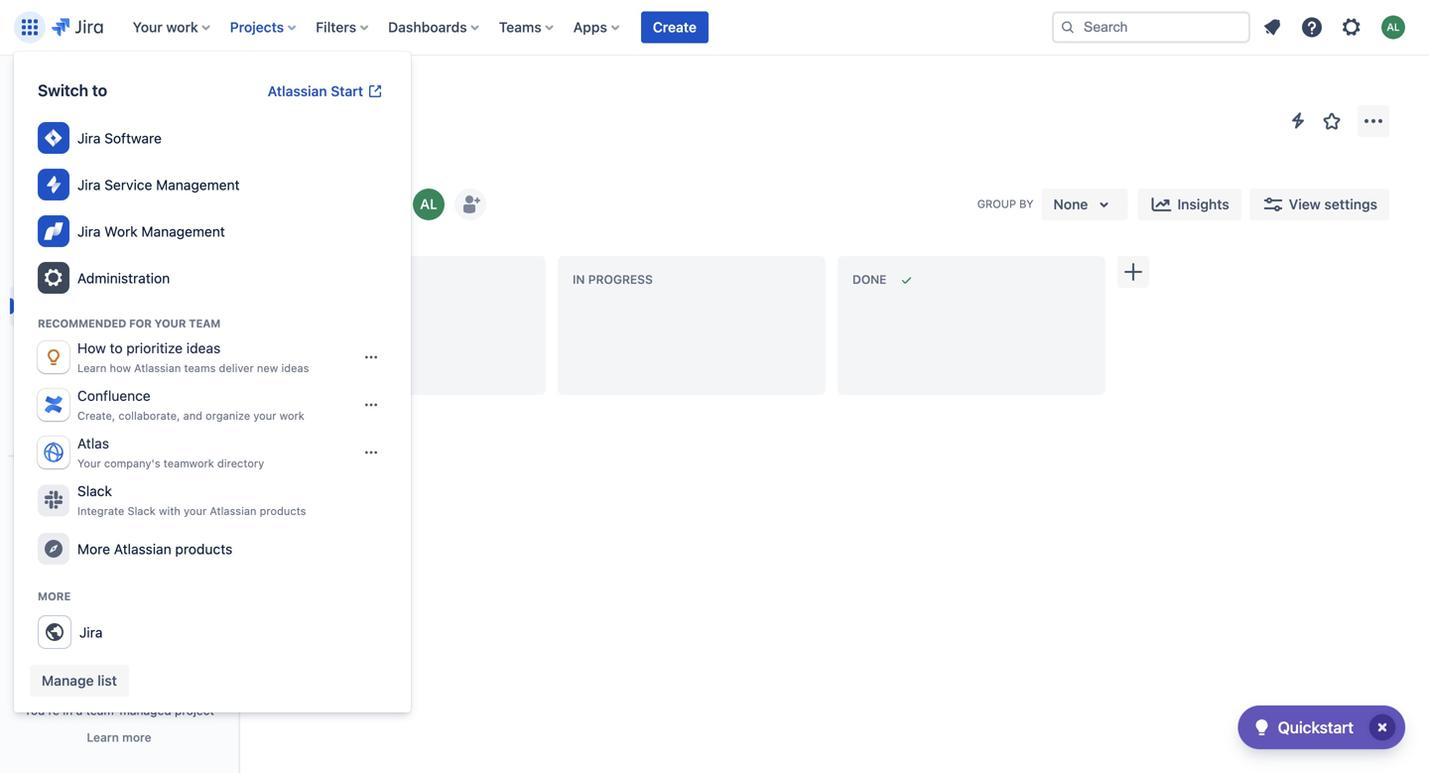 Task type: vqa. For each thing, say whether or not it's contained in the screenshot.
Project to the top
yes



Task type: locate. For each thing, give the bounding box(es) containing it.
settings right view on the right top of the page
[[1325, 196, 1378, 212]]

group
[[977, 198, 1017, 211]]

learn inside button
[[87, 731, 119, 745]]

apple
[[354, 83, 391, 99], [60, 87, 98, 104]]

0 horizontal spatial your
[[184, 505, 207, 518]]

management
[[156, 177, 240, 193], [141, 223, 225, 240]]

products inside slack integrate slack with your atlassian products
[[260, 505, 306, 518]]

team-
[[86, 704, 120, 718]]

your right organize
[[253, 410, 276, 423]]

1 vertical spatial your
[[184, 505, 207, 518]]

work left projects dropdown button on the top left of the page
[[166, 19, 198, 35]]

Search field
[[1052, 11, 1251, 43]]

to right the switch
[[92, 81, 107, 100]]

your right with
[[184, 505, 207, 518]]

settings for view settings
[[1325, 196, 1378, 212]]

1 vertical spatial project
[[175, 704, 214, 718]]

organize
[[206, 410, 250, 423]]

prioritize
[[126, 340, 183, 357]]

2 project from the top
[[61, 560, 106, 576]]

code
[[63, 419, 97, 435]]

more
[[77, 541, 110, 558], [38, 590, 71, 603]]

1 horizontal spatial products
[[260, 505, 306, 518]]

slack up integrate
[[77, 483, 112, 499]]

your
[[133, 19, 163, 35], [154, 317, 186, 330], [77, 457, 101, 470]]

banner
[[0, 0, 1429, 56]]

directory
[[217, 457, 264, 470]]

products down directory
[[260, 505, 306, 518]]

apple link
[[354, 79, 391, 103]]

jira service management link
[[30, 162, 395, 208]]

0 horizontal spatial ideas
[[186, 340, 221, 357]]

management down jira service management in the top of the page
[[141, 223, 225, 240]]

1 vertical spatial products
[[175, 541, 233, 558]]

you're left in
[[24, 704, 59, 718]]

teamwork
[[164, 457, 214, 470]]

teams
[[184, 362, 216, 375]]

2 you're from the top
[[24, 704, 59, 718]]

your up prioritize
[[154, 317, 186, 330]]

1 vertical spatial software
[[104, 130, 162, 146]]

management inside the jira service management link
[[156, 177, 240, 193]]

project inside "link"
[[61, 560, 106, 576]]

deliver
[[219, 362, 254, 375]]

more down add shortcut
[[77, 541, 110, 558]]

0 horizontal spatial work
[[166, 19, 198, 35]]

apple inside apple software project
[[60, 87, 98, 104]]

0 horizontal spatial settings image
[[42, 266, 66, 290]]

atlassian up "more atlassian products" link
[[210, 505, 257, 518]]

work right organize
[[280, 410, 305, 423]]

jira left 'free'
[[77, 130, 101, 146]]

1 horizontal spatial to
[[110, 340, 123, 357]]

1 vertical spatial work
[[280, 410, 305, 423]]

project up jira software
[[113, 108, 152, 122]]

more for more atlassian products
[[77, 541, 110, 558]]

atlassian
[[268, 83, 327, 99], [134, 362, 181, 375], [210, 505, 257, 518], [114, 541, 171, 558]]

1 horizontal spatial more
[[77, 541, 110, 558]]

you're in a team-managed project
[[24, 704, 214, 718]]

switch to
[[38, 81, 107, 100]]

0 vertical spatial ideas
[[186, 340, 221, 357]]

software down switch to
[[60, 108, 110, 122]]

1 vertical spatial learn
[[87, 731, 119, 745]]

projects for projects dropdown button on the top left of the page
[[230, 19, 284, 35]]

management down jira software link
[[156, 177, 240, 193]]

0 vertical spatial your
[[133, 19, 163, 35]]

project for project settings
[[61, 560, 106, 576]]

1 vertical spatial projects
[[278, 83, 330, 99]]

jira service management
[[77, 177, 240, 193]]

0 horizontal spatial apple
[[60, 87, 98, 104]]

project right the managed
[[175, 704, 214, 718]]

project up integrate
[[61, 476, 106, 493]]

settings
[[1325, 196, 1378, 212], [110, 560, 161, 576]]

ideas up the teams at the left
[[186, 340, 221, 357]]

projects for projects link
[[278, 83, 330, 99]]

work
[[166, 19, 198, 35], [280, 410, 305, 423]]

recommended for your team
[[38, 317, 221, 330]]

0 vertical spatial projects
[[230, 19, 284, 35]]

0 vertical spatial management
[[156, 177, 240, 193]]

products
[[260, 505, 306, 518], [175, 541, 233, 558]]

jira down you're on the free plan
[[77, 177, 101, 193]]

products down slack integrate slack with your atlassian products
[[175, 541, 233, 558]]

create,
[[77, 410, 115, 423]]

1 horizontal spatial ideas
[[281, 362, 309, 375]]

to inside how to prioritize ideas learn how atlassian teams deliver new ideas
[[110, 340, 123, 357]]

apps button
[[567, 11, 627, 43]]

management inside jira work management link
[[141, 223, 225, 240]]

jira image
[[52, 15, 103, 39], [52, 15, 103, 39]]

in progress
[[573, 273, 653, 287]]

create column image
[[1122, 260, 1146, 284]]

0 vertical spatial project
[[113, 108, 152, 122]]

projects link
[[278, 79, 330, 103]]

you're left on
[[24, 140, 61, 154]]

projects inside projects dropdown button
[[230, 19, 284, 35]]

ideas right new
[[281, 362, 309, 375]]

more atlassian products link
[[30, 526, 395, 573]]

work
[[104, 223, 138, 240]]

projects
[[230, 19, 284, 35], [278, 83, 330, 99]]

you're
[[24, 140, 61, 154], [24, 704, 59, 718]]

by
[[1020, 198, 1034, 211]]

on
[[64, 140, 79, 154]]

0 vertical spatial to
[[92, 81, 107, 100]]

0 horizontal spatial to
[[92, 81, 107, 100]]

1 horizontal spatial project
[[175, 704, 214, 718]]

team
[[189, 317, 221, 330]]

settings image down planning
[[42, 266, 66, 290]]

free
[[104, 140, 130, 154]]

settings down more atlassian products at bottom
[[110, 560, 161, 576]]

1 vertical spatial management
[[141, 223, 225, 240]]

teams
[[499, 19, 542, 35]]

1 vertical spatial more
[[38, 590, 71, 603]]

create button
[[641, 11, 709, 43]]

more for more
[[38, 590, 71, 603]]

learn
[[77, 362, 107, 375], [87, 731, 119, 745]]

your up apple software project
[[133, 19, 163, 35]]

apple up on
[[60, 87, 98, 104]]

1 horizontal spatial settings image
[[1340, 15, 1364, 39]]

dashboards
[[388, 19, 467, 35]]

administration
[[77, 270, 170, 286]]

1 horizontal spatial apple
[[354, 83, 391, 99]]

projects left filters
[[230, 19, 284, 35]]

add shortcut
[[61, 518, 144, 535]]

to up how
[[110, 340, 123, 357]]

primary element
[[12, 0, 1052, 55]]

you're for you're on the free plan
[[24, 140, 61, 154]]

to for how
[[110, 340, 123, 357]]

planning
[[27, 226, 86, 239]]

learn down how
[[77, 362, 107, 375]]

jira work management
[[77, 223, 225, 240]]

0 vertical spatial more
[[77, 541, 110, 558]]

list
[[98, 673, 117, 689]]

apple for apple software project
[[60, 87, 98, 104]]

planning image
[[3, 221, 27, 245]]

1 vertical spatial project
[[61, 560, 106, 576]]

how to prioritize ideas options menu image
[[363, 350, 379, 365]]

a
[[76, 704, 83, 718]]

0 vertical spatial settings
[[1325, 196, 1378, 212]]

project settings
[[61, 560, 161, 576]]

1 horizontal spatial your
[[253, 410, 276, 423]]

1 horizontal spatial work
[[280, 410, 305, 423]]

your down atlas
[[77, 457, 101, 470]]

0 vertical spatial products
[[260, 505, 306, 518]]

plan
[[133, 140, 158, 154]]

group
[[8, 455, 230, 596]]

quickstart button
[[1239, 706, 1406, 749]]

more down project settings on the bottom left of the page
[[38, 590, 71, 603]]

to for switch
[[92, 81, 107, 100]]

project inside apple software project
[[113, 108, 152, 122]]

timeline link
[[10, 247, 228, 286]]

your
[[253, 410, 276, 423], [184, 505, 207, 518]]

1 project from the top
[[61, 476, 106, 493]]

project down add
[[61, 560, 106, 576]]

2 vertical spatial your
[[77, 457, 101, 470]]

managed
[[120, 704, 171, 718]]

jira
[[77, 130, 101, 146], [77, 177, 101, 193], [77, 223, 101, 240], [79, 625, 103, 641]]

project settings link
[[8, 546, 230, 590]]

ideas
[[186, 340, 221, 357], [281, 362, 309, 375]]

0 horizontal spatial settings
[[110, 560, 161, 576]]

software inside apple software project
[[60, 108, 110, 122]]

filters button
[[310, 11, 376, 43]]

work inside confluence create, collaborate, and organize your work
[[280, 410, 305, 423]]

your inside confluence create, collaborate, and organize your work
[[253, 410, 276, 423]]

1 horizontal spatial settings
[[1325, 196, 1378, 212]]

settings image right help image on the right top of page
[[1340, 15, 1364, 39]]

atlassian start
[[268, 83, 363, 99]]

apple lee image
[[413, 189, 445, 220]]

atlassian inside how to prioritize ideas learn how atlassian teams deliver new ideas
[[134, 362, 181, 375]]

settings inside button
[[1325, 196, 1378, 212]]

software right the
[[104, 130, 162, 146]]

projects left start
[[278, 83, 330, 99]]

0 vertical spatial slack
[[77, 483, 112, 499]]

slack left with
[[128, 505, 156, 518]]

1 vertical spatial ideas
[[281, 362, 309, 375]]

apple right projects link
[[354, 83, 391, 99]]

search image
[[1060, 19, 1076, 35]]

1 you're from the top
[[24, 140, 61, 154]]

jira for jira work management
[[77, 223, 101, 240]]

learn down team-
[[87, 731, 119, 745]]

quickstart
[[1278, 718, 1354, 737]]

1 vertical spatial to
[[110, 340, 123, 357]]

for
[[129, 317, 152, 330]]

0 horizontal spatial more
[[38, 590, 71, 603]]

atlassian down prioritize
[[134, 362, 181, 375]]

settings image
[[1340, 15, 1364, 39], [42, 266, 66, 290]]

1 vertical spatial you're
[[24, 704, 59, 718]]

your inside dropdown button
[[133, 19, 163, 35]]

jira left work
[[77, 223, 101, 240]]

1 vertical spatial slack
[[128, 505, 156, 518]]

0 vertical spatial you're
[[24, 140, 61, 154]]

0 vertical spatial learn
[[77, 362, 107, 375]]

0 vertical spatial software
[[60, 108, 110, 122]]

atlas
[[77, 435, 109, 452]]

view
[[1289, 196, 1321, 212]]

0 horizontal spatial project
[[113, 108, 152, 122]]

more image
[[1362, 109, 1386, 133]]

1 vertical spatial settings image
[[42, 266, 66, 290]]

settings inside "link"
[[110, 560, 161, 576]]

apple software project
[[60, 87, 152, 122]]

0 vertical spatial work
[[166, 19, 198, 35]]

0 vertical spatial your
[[253, 410, 276, 423]]

more inside "more atlassian products" link
[[77, 541, 110, 558]]

1 vertical spatial settings
[[110, 560, 161, 576]]

0 vertical spatial settings image
[[1340, 15, 1364, 39]]

0 vertical spatial project
[[61, 476, 106, 493]]

software
[[60, 108, 110, 122], [104, 130, 162, 146]]



Task type: describe. For each thing, give the bounding box(es) containing it.
manage list link
[[30, 665, 129, 697]]

1 vertical spatial your
[[154, 317, 186, 330]]

recommended
[[38, 317, 126, 330]]

atlassian start link
[[256, 75, 395, 107]]

more atlassian products
[[77, 541, 233, 558]]

your inside slack integrate slack with your atlassian products
[[184, 505, 207, 518]]

none
[[1054, 196, 1088, 212]]

done
[[853, 273, 887, 287]]

settings for project settings
[[110, 560, 161, 576]]

check image
[[1250, 716, 1274, 740]]

insights
[[1178, 196, 1230, 212]]

slack integrate slack with your atlassian products
[[77, 483, 306, 518]]

upgrade button
[[25, 164, 131, 196]]

in
[[573, 273, 585, 287]]

switch
[[38, 81, 88, 100]]

new
[[257, 362, 278, 375]]

learn more button
[[87, 730, 152, 746]]

code link
[[10, 407, 228, 447]]

your work
[[133, 19, 198, 35]]

jira software link
[[30, 115, 395, 162]]

shortcut
[[90, 518, 144, 535]]

dashboards button
[[382, 11, 487, 43]]

banner containing your work
[[0, 0, 1429, 56]]

jira for jira service management
[[77, 177, 101, 193]]

add shortcut button
[[8, 507, 230, 546]]

management for jira work management
[[141, 223, 225, 240]]

how to prioritize ideas learn how atlassian teams deliver new ideas
[[77, 340, 309, 375]]

star ap board image
[[1320, 109, 1344, 133]]

apps
[[573, 19, 607, 35]]

atlassian left start
[[268, 83, 327, 99]]

create
[[653, 19, 697, 35]]

atlassian down "shortcut"
[[114, 541, 171, 558]]

atlas options menu image
[[363, 445, 379, 461]]

group by
[[977, 198, 1034, 211]]

you're on the free plan
[[24, 140, 158, 154]]

your inside atlas your company's teamwork directory
[[77, 457, 101, 470]]

collaborate,
[[118, 410, 180, 423]]

planning group
[[10, 225, 237, 332]]

dismiss quickstart image
[[1367, 712, 1399, 744]]

your profile and settings image
[[1382, 15, 1406, 39]]

software for jira
[[104, 130, 162, 146]]

the
[[82, 140, 101, 154]]

1 horizontal spatial slack
[[128, 505, 156, 518]]

confluence options menu image
[[363, 397, 379, 413]]

you're for you're in a team-managed project
[[24, 704, 59, 718]]

add people image
[[459, 193, 482, 216]]

jira link
[[30, 609, 395, 657]]

view settings button
[[1250, 189, 1390, 220]]

project for project pages
[[61, 476, 106, 493]]

and
[[183, 410, 202, 423]]

in
[[63, 704, 73, 718]]

integrate
[[77, 505, 124, 518]]

project pages
[[61, 476, 149, 493]]

development
[[27, 387, 112, 400]]

apple for apple
[[354, 83, 391, 99]]

development group
[[10, 386, 237, 453]]

manage
[[42, 673, 94, 689]]

work inside 'your work' dropdown button
[[166, 19, 198, 35]]

notifications image
[[1261, 15, 1285, 39]]

filters
[[316, 19, 356, 35]]

0 horizontal spatial slack
[[77, 483, 112, 499]]

start
[[331, 83, 363, 99]]

atlas your company's teamwork directory
[[77, 435, 264, 470]]

projects button
[[224, 11, 304, 43]]

more
[[122, 731, 152, 745]]

progress
[[588, 273, 653, 287]]

insights button
[[1138, 189, 1242, 220]]

timeline
[[63, 258, 116, 274]]

confluence
[[77, 388, 151, 404]]

jira up manage list
[[79, 625, 103, 641]]

none button
[[1042, 189, 1128, 220]]

automations menu button icon image
[[1287, 109, 1310, 133]]

how
[[77, 340, 106, 357]]

settings image inside the administration link
[[42, 266, 66, 290]]

company's
[[104, 457, 160, 470]]

how
[[110, 362, 131, 375]]

learn inside how to prioritize ideas learn how atlassian teams deliver new ideas
[[77, 362, 107, 375]]

view settings
[[1289, 196, 1378, 212]]

with
[[159, 505, 181, 518]]

development image
[[3, 382, 27, 405]]

administration link
[[30, 255, 395, 302]]

service
[[104, 177, 152, 193]]

add
[[61, 518, 86, 535]]

your work button
[[127, 11, 218, 43]]

management for jira service management
[[156, 177, 240, 193]]

confluence create, collaborate, and organize your work
[[77, 388, 305, 423]]

pages
[[110, 476, 149, 493]]

project pages link
[[8, 463, 230, 507]]

group containing project pages
[[8, 455, 230, 596]]

appswitcher icon image
[[18, 15, 42, 39]]

insights image
[[1150, 193, 1174, 216]]

help image
[[1300, 15, 1324, 39]]

software for apple
[[60, 108, 110, 122]]

0 horizontal spatial products
[[175, 541, 233, 558]]

teams button
[[493, 11, 562, 43]]

learn more
[[87, 731, 152, 745]]

manage list
[[42, 673, 117, 689]]

atlassian inside slack integrate slack with your atlassian products
[[210, 505, 257, 518]]

jira work management link
[[30, 208, 395, 255]]

jira for jira software
[[77, 130, 101, 146]]



